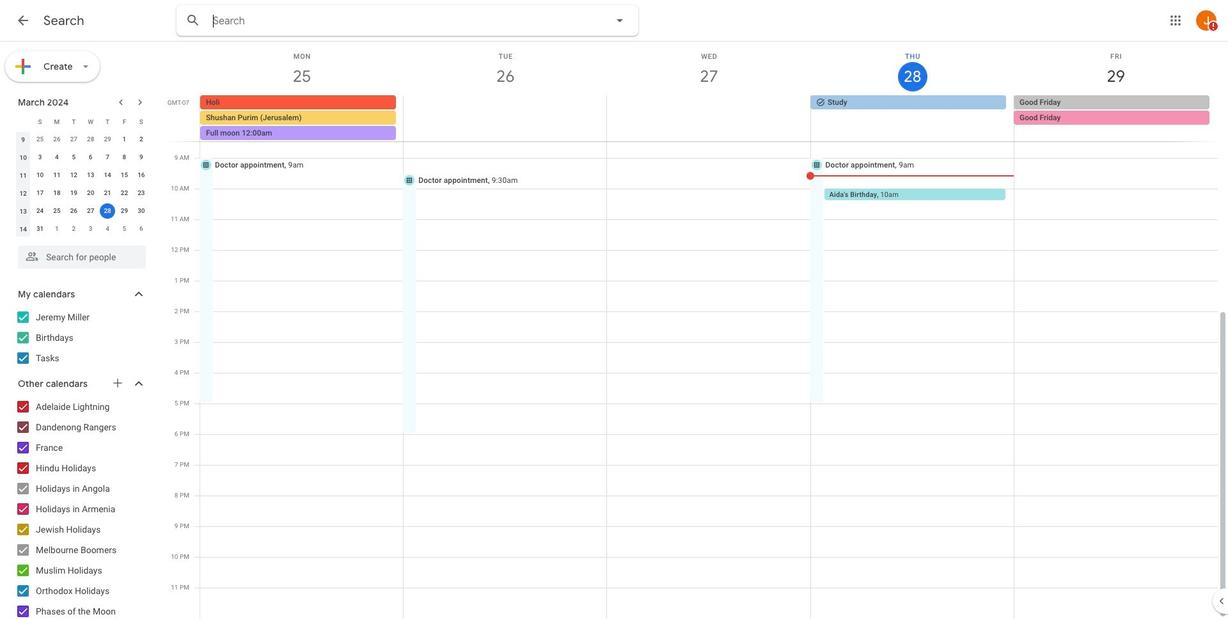 Task type: describe. For each thing, give the bounding box(es) containing it.
8 element
[[117, 150, 132, 165]]

27 element
[[83, 204, 98, 219]]

19 element
[[66, 186, 81, 201]]

column header inside march 2024 grid
[[15, 113, 32, 131]]

29 element
[[117, 204, 132, 219]]

add other calendars image
[[111, 377, 124, 390]]

february 25 element
[[32, 132, 48, 147]]

6 element
[[83, 150, 98, 165]]

april 3 element
[[83, 221, 98, 237]]

1 element
[[117, 132, 132, 147]]

row group inside march 2024 grid
[[15, 131, 150, 238]]

7 element
[[100, 150, 115, 165]]

search image
[[180, 8, 206, 33]]

march 2024 grid
[[12, 113, 150, 238]]

february 29 element
[[100, 132, 115, 147]]

april 5 element
[[117, 221, 132, 237]]

22 element
[[117, 186, 132, 201]]

april 6 element
[[134, 221, 149, 237]]

15 element
[[117, 168, 132, 183]]

4 element
[[49, 150, 65, 165]]

12 element
[[66, 168, 81, 183]]

9 element
[[134, 150, 149, 165]]

2 element
[[134, 132, 149, 147]]

april 1 element
[[49, 221, 65, 237]]

5 element
[[66, 150, 81, 165]]

13 element
[[83, 168, 98, 183]]

Search for people text field
[[26, 246, 138, 269]]

20 element
[[83, 186, 98, 201]]

30 element
[[134, 204, 149, 219]]

18 element
[[49, 186, 65, 201]]

25 element
[[49, 204, 65, 219]]

none search field search for people
[[0, 241, 159, 269]]

search options image
[[607, 8, 633, 33]]

february 27 element
[[66, 132, 81, 147]]



Task type: vqa. For each thing, say whether or not it's contained in the screenshot.
29 element at top left
yes



Task type: locate. For each thing, give the bounding box(es) containing it.
3 element
[[32, 150, 48, 165]]

31 element
[[32, 221, 48, 237]]

grid
[[164, 42, 1229, 619]]

28, today element
[[100, 204, 115, 219]]

cell inside row group
[[99, 202, 116, 220]]

None search field
[[177, 5, 639, 36], [0, 241, 159, 269], [177, 5, 639, 36]]

row
[[195, 95, 1229, 141], [15, 113, 150, 131], [15, 131, 150, 148], [15, 148, 150, 166], [15, 166, 150, 184], [15, 184, 150, 202], [15, 202, 150, 220], [15, 220, 150, 238]]

16 element
[[134, 168, 149, 183]]

april 2 element
[[66, 221, 81, 237]]

april 4 element
[[100, 221, 115, 237]]

heading
[[44, 13, 84, 29]]

26 element
[[66, 204, 81, 219]]

go back image
[[15, 13, 31, 28]]

february 28 element
[[83, 132, 98, 147]]

cell
[[200, 95, 404, 141], [404, 95, 607, 141], [607, 95, 811, 141], [1014, 95, 1218, 141], [99, 202, 116, 220]]

14 element
[[100, 168, 115, 183]]

24 element
[[32, 204, 48, 219]]

21 element
[[100, 186, 115, 201]]

my calendars list
[[3, 307, 159, 369]]

row group
[[15, 131, 150, 238]]

17 element
[[32, 186, 48, 201]]

23 element
[[134, 186, 149, 201]]

february 26 element
[[49, 132, 65, 147]]

Search text field
[[213, 15, 577, 28]]

column header
[[15, 113, 32, 131]]

other calendars list
[[3, 397, 159, 619]]

11 element
[[49, 168, 65, 183]]

10 element
[[32, 168, 48, 183]]



